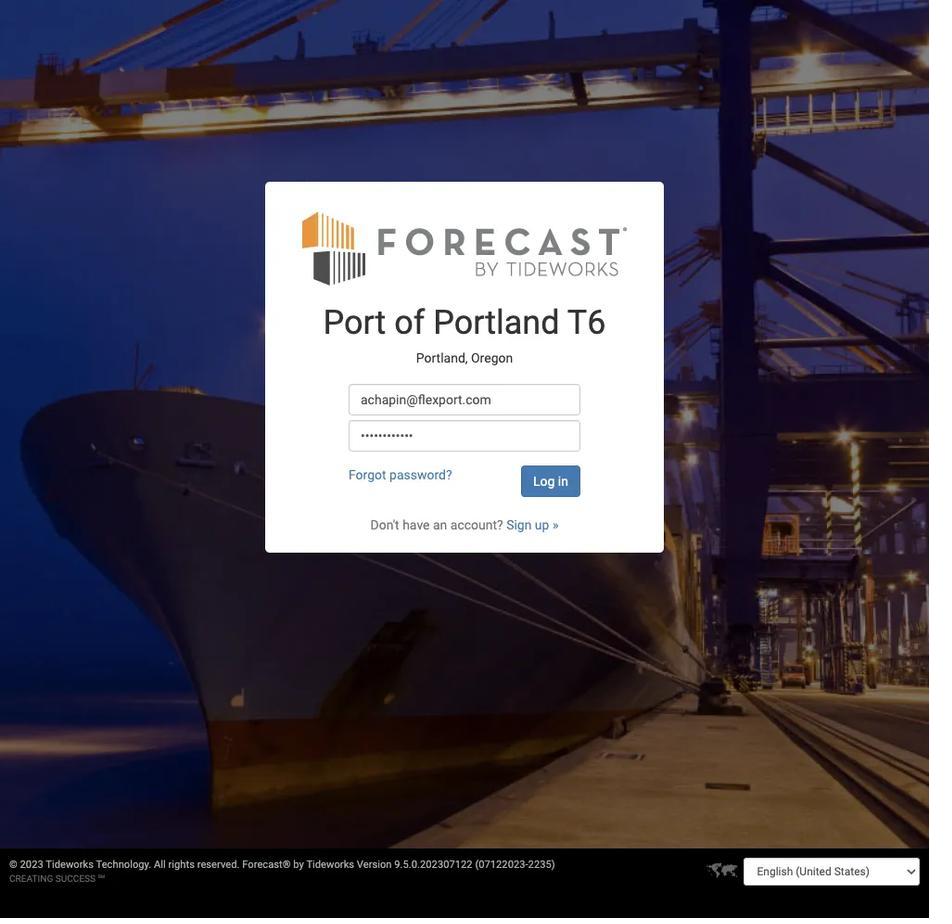 Task type: locate. For each thing, give the bounding box(es) containing it.
port of portland t6 portland, oregon
[[323, 303, 606, 365]]

tideworks up success
[[46, 859, 94, 871]]

oregon
[[471, 350, 513, 365]]

forgot password? link
[[349, 467, 452, 482]]

℠
[[98, 874, 105, 884]]

all
[[154, 859, 166, 871]]

Password password field
[[349, 420, 581, 452]]

in
[[558, 474, 568, 489]]

version
[[357, 859, 392, 871]]

have
[[403, 517, 430, 532]]

technology.
[[96, 859, 151, 871]]

1 tideworks from the left
[[46, 859, 94, 871]]

password?
[[390, 467, 452, 482]]

of
[[394, 303, 425, 342]]

1 horizontal spatial tideworks
[[306, 859, 354, 871]]

0 horizontal spatial tideworks
[[46, 859, 94, 871]]

by
[[293, 859, 304, 871]]

2 tideworks from the left
[[306, 859, 354, 871]]

creating
[[9, 874, 53, 884]]

forgot password? log in
[[349, 467, 568, 489]]

tideworks right the by
[[306, 859, 354, 871]]

t6
[[567, 303, 606, 342]]

sign up » link
[[506, 517, 559, 532]]

2235)
[[528, 859, 555, 871]]

tideworks
[[46, 859, 94, 871], [306, 859, 354, 871]]

9.5.0.202307122
[[394, 859, 473, 871]]

account?
[[450, 517, 503, 532]]



Task type: describe. For each thing, give the bounding box(es) containing it.
don't have an account? sign up »
[[370, 517, 559, 532]]

don't
[[370, 517, 399, 532]]

© 2023 tideworks technology. all rights reserved. forecast® by tideworks version 9.5.0.202307122 (07122023-2235) creating success ℠
[[9, 859, 555, 884]]

up
[[535, 517, 549, 532]]

rights
[[168, 859, 195, 871]]

sign
[[506, 517, 532, 532]]

forecast® by tideworks image
[[302, 210, 627, 287]]

success
[[55, 874, 96, 884]]

(07122023-
[[475, 859, 528, 871]]

portland,
[[416, 350, 468, 365]]

an
[[433, 517, 447, 532]]

log in button
[[521, 466, 580, 497]]

reserved.
[[197, 859, 240, 871]]

log
[[533, 474, 555, 489]]

»
[[553, 517, 559, 532]]

©
[[9, 859, 17, 871]]

2023
[[20, 859, 43, 871]]

Email or username text field
[[349, 384, 581, 415]]

forgot
[[349, 467, 386, 482]]

portland
[[433, 303, 560, 342]]

port
[[323, 303, 386, 342]]

forecast®
[[242, 859, 291, 871]]



